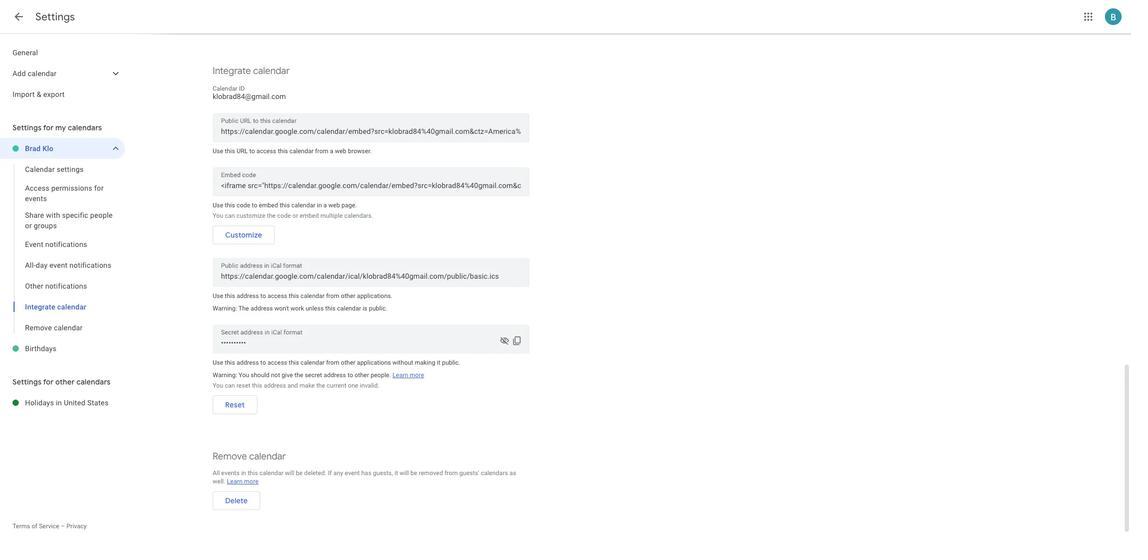 Task type: describe. For each thing, give the bounding box(es) containing it.
terms of service – privacy
[[13, 523, 87, 530]]

this inside all events in this calendar will be deleted. if any event has guests, it will be removed from guests' calendars as well.
[[248, 470, 258, 477]]

from for web
[[315, 148, 329, 155]]

0 vertical spatial integrate calendar
[[213, 65, 290, 77]]

delete
[[225, 496, 248, 506]]

calendar settings
[[25, 165, 84, 174]]

&
[[37, 90, 41, 99]]

holidays in united states
[[25, 399, 109, 407]]

remove inside settings for my calendars tree
[[25, 324, 52, 332]]

integrate calendar inside settings for my calendars tree
[[25, 303, 86, 311]]

not
[[271, 372, 280, 379]]

all-day event notifications
[[25, 261, 111, 270]]

holidays in united states link
[[25, 393, 125, 414]]

reset button
[[213, 393, 257, 418]]

event inside all events in this calendar will be deleted. if any event has guests, it will be removed from guests' calendars as well.
[[345, 470, 360, 477]]

all
[[213, 470, 220, 477]]

other notifications
[[25, 282, 87, 290]]

secret
[[305, 372, 322, 379]]

is
[[363, 305, 368, 312]]

klo
[[43, 144, 53, 153]]

learn more
[[227, 478, 259, 486]]

of
[[32, 523, 37, 530]]

work
[[291, 305, 304, 312]]

page.
[[342, 202, 357, 209]]

all-
[[25, 261, 36, 270]]

settings for my calendars tree
[[0, 138, 125, 359]]

use this address to access this calendar from other applications. warning: the address won't work unless this calendar is public.
[[213, 293, 393, 312]]

learn more link for warning: you should not give the secret address to other people.
[[393, 372, 424, 379]]

access for use this address to access this calendar from other applications. warning: the address won't work unless this calendar is public.
[[268, 293, 287, 300]]

terms of service link
[[13, 523, 59, 530]]

browser.
[[348, 148, 372, 155]]

import & export
[[13, 90, 65, 99]]

you inside use this address to access this calendar from other applications without making it public. warning: you should not give the secret address to other people. learn more
[[239, 372, 249, 379]]

calendar id klobrad84@gmail.com
[[213, 85, 286, 101]]

brad klo tree item
[[0, 138, 125, 159]]

settings
[[57, 165, 84, 174]]

import
[[13, 90, 35, 99]]

notifications for other notifications
[[45, 282, 87, 290]]

add calendar
[[13, 69, 57, 78]]

0 vertical spatial or
[[293, 212, 298, 220]]

settings for settings
[[35, 10, 75, 23]]

–
[[61, 523, 65, 530]]

other
[[25, 282, 43, 290]]

event inside settings for my calendars tree
[[49, 261, 68, 270]]

settings for settings for my calendars
[[13, 123, 42, 132]]

as
[[510, 470, 516, 477]]

use this url to access this calendar from a web browser.
[[213, 148, 372, 155]]

more inside use this address to access this calendar from other applications without making it public. warning: you should not give the secret address to other people. learn more
[[410, 372, 424, 379]]

integrate inside settings for my calendars tree
[[25, 303, 55, 311]]

public. inside use this address to access this calendar from other applications without making it public. warning: you should not give the secret address to other people. learn more
[[442, 359, 461, 367]]

event notifications
[[25, 240, 87, 249]]

has
[[362, 470, 372, 477]]

to for use this address to access this calendar from other applications without making it public. warning: you should not give the secret address to other people. learn more
[[261, 359, 266, 367]]

events inside all events in this calendar will be deleted. if any event has guests, it will be removed from guests' calendars as well.
[[221, 470, 240, 477]]

remove calendar inside settings for my calendars tree
[[25, 324, 83, 332]]

service
[[39, 523, 59, 530]]

you can reset this address and make the current one invalid.
[[213, 382, 380, 390]]

1 vertical spatial notifications
[[70, 261, 111, 270]]

unless
[[306, 305, 324, 312]]

use this address to access this calendar from other applications without making it public. warning: you should not give the secret address to other people. learn more
[[213, 359, 461, 379]]

people
[[90, 211, 113, 220]]

access
[[25, 184, 49, 192]]

give
[[282, 372, 293, 379]]

2 vertical spatial the
[[317, 382, 325, 390]]

birthdays
[[25, 345, 57, 353]]

all events in this calendar will be deleted. if any event has guests, it will be removed from guests' calendars as well.
[[213, 470, 516, 486]]

one
[[348, 382, 359, 390]]

brad klo
[[25, 144, 53, 153]]

public. inside use this address to access this calendar from other applications. warning: the address won't work unless this calendar is public.
[[369, 305, 388, 312]]

won't
[[275, 305, 289, 312]]

calendar inside all events in this calendar will be deleted. if any event has guests, it will be removed from guests' calendars as well.
[[260, 470, 284, 477]]

settings for other calendars
[[13, 378, 111, 387]]

address up the
[[237, 293, 259, 300]]

united
[[64, 399, 85, 407]]

share with specific people or groups
[[25, 211, 113, 230]]

address up should
[[237, 359, 259, 367]]

brad
[[25, 144, 41, 153]]

other up invalid.
[[355, 372, 369, 379]]

to for use this url to access this calendar from a web browser.
[[250, 148, 255, 155]]

web for page.
[[329, 202, 340, 209]]

deleted.
[[304, 470, 327, 477]]

calendars.
[[344, 212, 373, 220]]

access permissions for events
[[25, 184, 104, 203]]

calendars for settings for my calendars
[[68, 123, 102, 132]]

multiple
[[321, 212, 343, 220]]

current
[[327, 382, 347, 390]]

guests'
[[460, 470, 480, 477]]

in inside tree item
[[56, 399, 62, 407]]

day
[[36, 261, 48, 270]]

0 vertical spatial embed
[[259, 202, 278, 209]]

address right the
[[251, 305, 273, 312]]

make
[[300, 382, 315, 390]]

1 vertical spatial code
[[277, 212, 291, 220]]

0 horizontal spatial more
[[244, 478, 259, 486]]

can for customize
[[225, 212, 235, 220]]

well.
[[213, 478, 225, 486]]

1 vertical spatial remove
[[213, 451, 247, 463]]

the
[[239, 305, 249, 312]]

guests,
[[373, 470, 393, 477]]

address down the not
[[264, 382, 286, 390]]

any
[[334, 470, 343, 477]]

and
[[288, 382, 298, 390]]

you can customize the code or embed multiple calendars.
[[213, 212, 373, 220]]

use for use this address to access this calendar from other applications. warning: the address won't work unless this calendar is public.
[[213, 293, 223, 300]]

with
[[46, 211, 60, 220]]

calendar for calendar id klobrad84@gmail.com
[[213, 85, 238, 92]]

a for from
[[330, 148, 334, 155]]

making
[[415, 359, 436, 367]]

delete button
[[213, 489, 260, 514]]

invalid.
[[360, 382, 380, 390]]

0 horizontal spatial learn
[[227, 478, 243, 486]]

it inside use this address to access this calendar from other applications without making it public. warning: you should not give the secret address to other people. learn more
[[437, 359, 441, 367]]



Task type: locate. For each thing, give the bounding box(es) containing it.
2 be from the left
[[411, 470, 417, 477]]

other
[[341, 293, 356, 300], [341, 359, 356, 367], [355, 372, 369, 379], [55, 378, 75, 387]]

1 horizontal spatial a
[[330, 148, 334, 155]]

integrate calendar
[[213, 65, 290, 77], [25, 303, 86, 311]]

more down making
[[410, 372, 424, 379]]

web up multiple
[[329, 202, 340, 209]]

2 vertical spatial notifications
[[45, 282, 87, 290]]

remove calendar
[[25, 324, 83, 332], [213, 451, 286, 463]]

0 vertical spatial more
[[410, 372, 424, 379]]

for inside access permissions for events
[[94, 184, 104, 192]]

0 vertical spatial code
[[237, 202, 250, 209]]

1 warning: from the top
[[213, 305, 237, 312]]

more
[[410, 372, 424, 379], [244, 478, 259, 486]]

to
[[250, 148, 255, 155], [252, 202, 258, 209], [261, 293, 266, 300], [261, 359, 266, 367], [348, 372, 353, 379]]

0 horizontal spatial a
[[324, 202, 327, 209]]

1 horizontal spatial integrate calendar
[[213, 65, 290, 77]]

1 horizontal spatial events
[[221, 470, 240, 477]]

a
[[330, 148, 334, 155], [324, 202, 327, 209]]

access up 'won't'
[[268, 293, 287, 300]]

customize
[[225, 231, 262, 240]]

2 warning: from the top
[[213, 372, 237, 379]]

use inside use this address to access this calendar from other applications. warning: the address won't work unless this calendar is public.
[[213, 293, 223, 300]]

use
[[213, 148, 223, 155], [213, 202, 223, 209], [213, 293, 223, 300], [213, 359, 223, 367]]

settings up brad
[[13, 123, 42, 132]]

1 can from the top
[[225, 212, 235, 220]]

it right making
[[437, 359, 441, 367]]

1 vertical spatial warning:
[[213, 372, 237, 379]]

1 horizontal spatial embed
[[300, 212, 319, 220]]

1 horizontal spatial be
[[411, 470, 417, 477]]

calendar up access
[[25, 165, 55, 174]]

you left customize
[[213, 212, 223, 220]]

share
[[25, 211, 44, 220]]

0 horizontal spatial integrate
[[25, 303, 55, 311]]

access for use this url to access this calendar from a web browser.
[[257, 148, 276, 155]]

learn more link up delete
[[227, 478, 259, 486]]

states
[[87, 399, 109, 407]]

0 horizontal spatial or
[[25, 222, 32, 230]]

settings right go back icon
[[35, 10, 75, 23]]

warning: inside use this address to access this calendar from other applications. warning: the address won't work unless this calendar is public.
[[213, 305, 237, 312]]

1 horizontal spatial remove
[[213, 451, 247, 463]]

1 horizontal spatial learn
[[393, 372, 408, 379]]

privacy
[[66, 523, 87, 530]]

0 vertical spatial for
[[43, 123, 54, 132]]

url
[[237, 148, 248, 155]]

for
[[43, 123, 54, 132], [94, 184, 104, 192], [43, 378, 54, 387]]

2 can from the top
[[225, 382, 235, 390]]

3 use from the top
[[213, 293, 223, 300]]

public. down applications.
[[369, 305, 388, 312]]

or inside "share with specific people or groups"
[[25, 222, 32, 230]]

the inside use this address to access this calendar from other applications without making it public. warning: you should not give the secret address to other people. learn more
[[295, 372, 303, 379]]

0 vertical spatial remove calendar
[[25, 324, 83, 332]]

from left browser.
[[315, 148, 329, 155]]

1 vertical spatial web
[[329, 202, 340, 209]]

access inside use this address to access this calendar from other applications without making it public. warning: you should not give the secret address to other people. learn more
[[268, 359, 287, 367]]

a for in
[[324, 202, 327, 209]]

code
[[237, 202, 250, 209], [277, 212, 291, 220]]

0 vertical spatial a
[[330, 148, 334, 155]]

public. right making
[[442, 359, 461, 367]]

1 vertical spatial the
[[295, 372, 303, 379]]

for for my
[[43, 123, 54, 132]]

0 horizontal spatial remove calendar
[[25, 324, 83, 332]]

address
[[237, 293, 259, 300], [251, 305, 273, 312], [237, 359, 259, 367], [324, 372, 346, 379], [264, 382, 286, 390]]

1 vertical spatial it
[[395, 470, 398, 477]]

0 horizontal spatial integrate calendar
[[25, 303, 86, 311]]

for up "holidays"
[[43, 378, 54, 387]]

0 vertical spatial warning:
[[213, 305, 237, 312]]

the down use this code to embed this calendar in a web page.
[[267, 212, 276, 220]]

use inside use this address to access this calendar from other applications without making it public. warning: you should not give the secret address to other people. learn more
[[213, 359, 223, 367]]

be left deleted.
[[296, 470, 303, 477]]

0 vertical spatial learn more link
[[393, 372, 424, 379]]

2 vertical spatial settings
[[13, 378, 42, 387]]

holidays
[[25, 399, 54, 407]]

events down access
[[25, 195, 47, 203]]

the up you can reset this address and make the current one invalid.
[[295, 372, 303, 379]]

from inside all events in this calendar will be deleted. if any event has guests, it will be removed from guests' calendars as well.
[[445, 470, 458, 477]]

embed
[[259, 202, 278, 209], [300, 212, 319, 220]]

1 will from the left
[[285, 470, 294, 477]]

a up multiple
[[324, 202, 327, 209]]

1 horizontal spatial code
[[277, 212, 291, 220]]

settings for my calendars
[[13, 123, 102, 132]]

1 vertical spatial remove calendar
[[213, 451, 286, 463]]

event
[[49, 261, 68, 270], [345, 470, 360, 477]]

calendar inside calendar id klobrad84@gmail.com
[[213, 85, 238, 92]]

1 horizontal spatial the
[[295, 372, 303, 379]]

0 horizontal spatial calendar
[[25, 165, 55, 174]]

integrate down the other
[[25, 303, 55, 311]]

0 horizontal spatial be
[[296, 470, 303, 477]]

0 horizontal spatial public.
[[369, 305, 388, 312]]

you up the reset
[[239, 372, 249, 379]]

public.
[[369, 305, 388, 312], [442, 359, 461, 367]]

you for reset
[[213, 382, 223, 390]]

2 vertical spatial you
[[213, 382, 223, 390]]

settings for settings for other calendars
[[13, 378, 42, 387]]

0 vertical spatial learn
[[393, 372, 408, 379]]

other inside use this address to access this calendar from other applications. warning: the address won't work unless this calendar is public.
[[341, 293, 356, 300]]

the
[[267, 212, 276, 220], [295, 372, 303, 379], [317, 382, 325, 390]]

for right permissions
[[94, 184, 104, 192]]

0 vertical spatial it
[[437, 359, 441, 367]]

calendar
[[253, 65, 290, 77], [28, 69, 57, 78], [290, 148, 314, 155], [292, 202, 316, 209], [301, 293, 325, 300], [57, 303, 86, 311], [337, 305, 361, 312], [54, 324, 83, 332], [301, 359, 325, 367], [249, 451, 286, 463], [260, 470, 284, 477]]

tree
[[0, 42, 125, 105]]

people.
[[371, 372, 391, 379]]

0 vertical spatial web
[[335, 148, 347, 155]]

access up the not
[[268, 359, 287, 367]]

event right day
[[49, 261, 68, 270]]

in up multiple
[[317, 202, 322, 209]]

klobrad84@gmail.com
[[213, 92, 286, 101]]

access for use this address to access this calendar from other applications without making it public. warning: you should not give the secret address to other people. learn more
[[268, 359, 287, 367]]

1 vertical spatial calendars
[[76, 378, 111, 387]]

from inside use this address to access this calendar from other applications without making it public. warning: you should not give the secret address to other people. learn more
[[326, 359, 340, 367]]

1 vertical spatial you
[[239, 372, 249, 379]]

customize
[[237, 212, 265, 220]]

use for use this code to embed this calendar in a web page.
[[213, 202, 223, 209]]

you left the reset
[[213, 382, 223, 390]]

more up delete
[[244, 478, 259, 486]]

remove calendar up learn more
[[213, 451, 286, 463]]

1 horizontal spatial learn more link
[[393, 372, 424, 379]]

from up current
[[326, 359, 340, 367]]

id
[[239, 85, 245, 92]]

calendars
[[68, 123, 102, 132], [76, 378, 111, 387], [481, 470, 508, 477]]

1 vertical spatial in
[[56, 399, 62, 407]]

from for applications
[[326, 359, 340, 367]]

or
[[293, 212, 298, 220], [25, 222, 32, 230]]

1 horizontal spatial it
[[437, 359, 441, 367]]

learn more link for all events in this calendar will be deleted. if any event has guests, it will be removed from guests' calendars as well.
[[227, 478, 259, 486]]

from left applications.
[[326, 293, 340, 300]]

None text field
[[221, 124, 522, 139], [221, 178, 522, 193], [221, 124, 522, 139], [221, 178, 522, 193]]

birthdays tree item
[[0, 338, 125, 359]]

2 horizontal spatial in
[[317, 202, 322, 209]]

settings up "holidays"
[[13, 378, 42, 387]]

for left my
[[43, 123, 54, 132]]

access right url
[[257, 148, 276, 155]]

applications
[[357, 359, 391, 367]]

can left customize
[[225, 212, 235, 220]]

0 vertical spatial the
[[267, 212, 276, 220]]

calendar inside use this address to access this calendar from other applications without making it public. warning: you should not give the secret address to other people. learn more
[[301, 359, 325, 367]]

0 horizontal spatial remove
[[25, 324, 52, 332]]

to for use this code to embed this calendar in a web page.
[[252, 202, 258, 209]]

code up customize
[[237, 202, 250, 209]]

notifications down all-day event notifications
[[45, 282, 87, 290]]

from inside use this address to access this calendar from other applications. warning: the address won't work unless this calendar is public.
[[326, 293, 340, 300]]

4 use from the top
[[213, 359, 223, 367]]

address up current
[[324, 372, 346, 379]]

to for use this address to access this calendar from other applications. warning: the address won't work unless this calendar is public.
[[261, 293, 266, 300]]

applications.
[[357, 293, 393, 300]]

event
[[25, 240, 43, 249]]

1 be from the left
[[296, 470, 303, 477]]

birthdays link
[[25, 338, 125, 359]]

0 vertical spatial events
[[25, 195, 47, 203]]

0 horizontal spatial will
[[285, 470, 294, 477]]

learn down without
[[393, 372, 408, 379]]

calendar left id
[[213, 85, 238, 92]]

web left browser.
[[335, 148, 347, 155]]

event right any
[[345, 470, 360, 477]]

1 horizontal spatial in
[[241, 470, 246, 477]]

export
[[43, 90, 65, 99]]

0 horizontal spatial events
[[25, 195, 47, 203]]

1 vertical spatial for
[[94, 184, 104, 192]]

2 vertical spatial access
[[268, 359, 287, 367]]

1 vertical spatial a
[[324, 202, 327, 209]]

privacy link
[[66, 523, 87, 530]]

permissions
[[51, 184, 92, 192]]

calendars inside all events in this calendar will be deleted. if any event has guests, it will be removed from guests' calendars as well.
[[481, 470, 508, 477]]

in left "united"
[[56, 399, 62, 407]]

from left guests'
[[445, 470, 458, 477]]

1 vertical spatial more
[[244, 478, 259, 486]]

2 horizontal spatial the
[[317, 382, 325, 390]]

0 horizontal spatial in
[[56, 399, 62, 407]]

learn more link
[[393, 372, 424, 379], [227, 478, 259, 486]]

removed
[[419, 470, 443, 477]]

1 vertical spatial access
[[268, 293, 287, 300]]

1 horizontal spatial public.
[[442, 359, 461, 367]]

1 horizontal spatial will
[[400, 470, 409, 477]]

1 vertical spatial public.
[[442, 359, 461, 367]]

1 use from the top
[[213, 148, 223, 155]]

code down use this code to embed this calendar in a web page.
[[277, 212, 291, 220]]

be left removed
[[411, 470, 417, 477]]

1 vertical spatial event
[[345, 470, 360, 477]]

calendars up states
[[76, 378, 111, 387]]

integrate calendar down other notifications
[[25, 303, 86, 311]]

calendar inside tree
[[25, 165, 55, 174]]

can
[[225, 212, 235, 220], [225, 382, 235, 390]]

0 horizontal spatial embed
[[259, 202, 278, 209]]

other up the holidays in united states
[[55, 378, 75, 387]]

integrate calendar up id
[[213, 65, 290, 77]]

web for browser.
[[335, 148, 347, 155]]

the down secret
[[317, 382, 325, 390]]

1 vertical spatial embed
[[300, 212, 319, 220]]

learn right well.
[[227, 478, 243, 486]]

warning: left the
[[213, 305, 237, 312]]

tree containing general
[[0, 42, 125, 105]]

a left browser.
[[330, 148, 334, 155]]

to inside use this address to access this calendar from other applications. warning: the address won't work unless this calendar is public.
[[261, 293, 266, 300]]

2 vertical spatial for
[[43, 378, 54, 387]]

remove up 'all'
[[213, 451, 247, 463]]

from
[[315, 148, 329, 155], [326, 293, 340, 300], [326, 359, 340, 367], [445, 470, 458, 477]]

other left applications.
[[341, 293, 356, 300]]

0 vertical spatial in
[[317, 202, 322, 209]]

learn
[[393, 372, 408, 379], [227, 478, 243, 486]]

will left deleted.
[[285, 470, 294, 477]]

1 horizontal spatial or
[[293, 212, 298, 220]]

0 horizontal spatial code
[[237, 202, 250, 209]]

web
[[335, 148, 347, 155], [329, 202, 340, 209]]

from for applications.
[[326, 293, 340, 300]]

1 horizontal spatial event
[[345, 470, 360, 477]]

0 vertical spatial can
[[225, 212, 235, 220]]

1 horizontal spatial calendar
[[213, 85, 238, 92]]

0 horizontal spatial event
[[49, 261, 68, 270]]

group
[[0, 159, 125, 338]]

in inside all events in this calendar will be deleted. if any event has guests, it will be removed from guests' calendars as well.
[[241, 470, 246, 477]]

1 vertical spatial settings
[[13, 123, 42, 132]]

1 vertical spatial or
[[25, 222, 32, 230]]

use for use this url to access this calendar from a web browser.
[[213, 148, 223, 155]]

1 horizontal spatial integrate
[[213, 65, 251, 77]]

warning: up the reset
[[213, 372, 237, 379]]

1 vertical spatial integrate calendar
[[25, 303, 86, 311]]

or down use this code to embed this calendar in a web page.
[[293, 212, 298, 220]]

0 vertical spatial calendars
[[68, 123, 102, 132]]

you for customize
[[213, 212, 223, 220]]

warning: inside use this address to access this calendar from other applications without making it public. warning: you should not give the secret address to other people. learn more
[[213, 372, 237, 379]]

it right the guests,
[[395, 470, 398, 477]]

without
[[393, 359, 413, 367]]

if
[[328, 470, 332, 477]]

general
[[13, 49, 38, 57]]

go back image
[[13, 10, 25, 23]]

reset
[[237, 382, 251, 390]]

reset
[[225, 401, 245, 410]]

integrate
[[213, 65, 251, 77], [25, 303, 55, 311]]

will
[[285, 470, 294, 477], [400, 470, 409, 477]]

access inside use this address to access this calendar from other applications. warning: the address won't work unless this calendar is public.
[[268, 293, 287, 300]]

0 vertical spatial access
[[257, 148, 276, 155]]

0 vertical spatial public.
[[369, 305, 388, 312]]

remove
[[25, 324, 52, 332], [213, 451, 247, 463]]

calendar for calendar settings
[[25, 165, 55, 174]]

settings
[[35, 10, 75, 23], [13, 123, 42, 132], [13, 378, 42, 387]]

remove up birthdays
[[25, 324, 52, 332]]

events inside access permissions for events
[[25, 195, 47, 203]]

calendar
[[213, 85, 238, 92], [25, 165, 55, 174]]

1 vertical spatial events
[[221, 470, 240, 477]]

calendars right my
[[68, 123, 102, 132]]

0 vertical spatial you
[[213, 212, 223, 220]]

0 vertical spatial calendar
[[213, 85, 238, 92]]

specific
[[62, 211, 88, 220]]

embed up customize
[[259, 202, 278, 209]]

0 horizontal spatial the
[[267, 212, 276, 220]]

0 vertical spatial remove
[[25, 324, 52, 332]]

2 vertical spatial in
[[241, 470, 246, 477]]

1 vertical spatial can
[[225, 382, 235, 390]]

embed left multiple
[[300, 212, 319, 220]]

2 use from the top
[[213, 202, 223, 209]]

calendars for settings for other calendars
[[76, 378, 111, 387]]

it
[[437, 359, 441, 367], [395, 470, 398, 477]]

or down share
[[25, 222, 32, 230]]

should
[[251, 372, 270, 379]]

notifications up all-day event notifications
[[45, 240, 87, 249]]

1 horizontal spatial remove calendar
[[213, 451, 286, 463]]

remove calendar up the birthdays tree item
[[25, 324, 83, 332]]

0 vertical spatial event
[[49, 261, 68, 270]]

0 vertical spatial notifications
[[45, 240, 87, 249]]

other up one
[[341, 359, 356, 367]]

terms
[[13, 523, 30, 530]]

can left the reset
[[225, 382, 235, 390]]

learn inside use this address to access this calendar from other applications without making it public. warning: you should not give the secret address to other people. learn more
[[393, 372, 408, 379]]

my
[[55, 123, 66, 132]]

notifications for event notifications
[[45, 240, 87, 249]]

notifications down event notifications
[[70, 261, 111, 270]]

settings heading
[[35, 10, 75, 23]]

in up learn more
[[241, 470, 246, 477]]

events up well.
[[221, 470, 240, 477]]

integrate up id
[[213, 65, 251, 77]]

0 horizontal spatial learn more link
[[227, 478, 259, 486]]

add
[[13, 69, 26, 78]]

will right the guests,
[[400, 470, 409, 477]]

for for other
[[43, 378, 54, 387]]

learn more link down without
[[393, 372, 424, 379]]

holidays in united states tree item
[[0, 393, 125, 414]]

use for use this address to access this calendar from other applications without making it public. warning: you should not give the secret address to other people. learn more
[[213, 359, 223, 367]]

2 will from the left
[[400, 470, 409, 477]]

group containing calendar settings
[[0, 159, 125, 338]]

None text field
[[221, 269, 522, 284], [221, 336, 522, 350], [221, 269, 522, 284], [221, 336, 522, 350]]

this
[[225, 148, 235, 155], [278, 148, 288, 155], [225, 202, 235, 209], [280, 202, 290, 209], [225, 293, 235, 300], [289, 293, 299, 300], [325, 305, 336, 312], [225, 359, 235, 367], [289, 359, 299, 367], [252, 382, 262, 390], [248, 470, 258, 477]]

1 horizontal spatial more
[[410, 372, 424, 379]]

1 vertical spatial learn
[[227, 478, 243, 486]]

1 vertical spatial calendar
[[25, 165, 55, 174]]

use this code to embed this calendar in a web page.
[[213, 202, 357, 209]]

it inside all events in this calendar will be deleted. if any event has guests, it will be removed from guests' calendars as well.
[[395, 470, 398, 477]]

access
[[257, 148, 276, 155], [268, 293, 287, 300], [268, 359, 287, 367]]

calendars left as
[[481, 470, 508, 477]]

can for reset
[[225, 382, 235, 390]]

groups
[[34, 222, 57, 230]]

0 horizontal spatial it
[[395, 470, 398, 477]]

0 vertical spatial settings
[[35, 10, 75, 23]]

2 vertical spatial calendars
[[481, 470, 508, 477]]



Task type: vqa. For each thing, say whether or not it's contained in the screenshot.
work
yes



